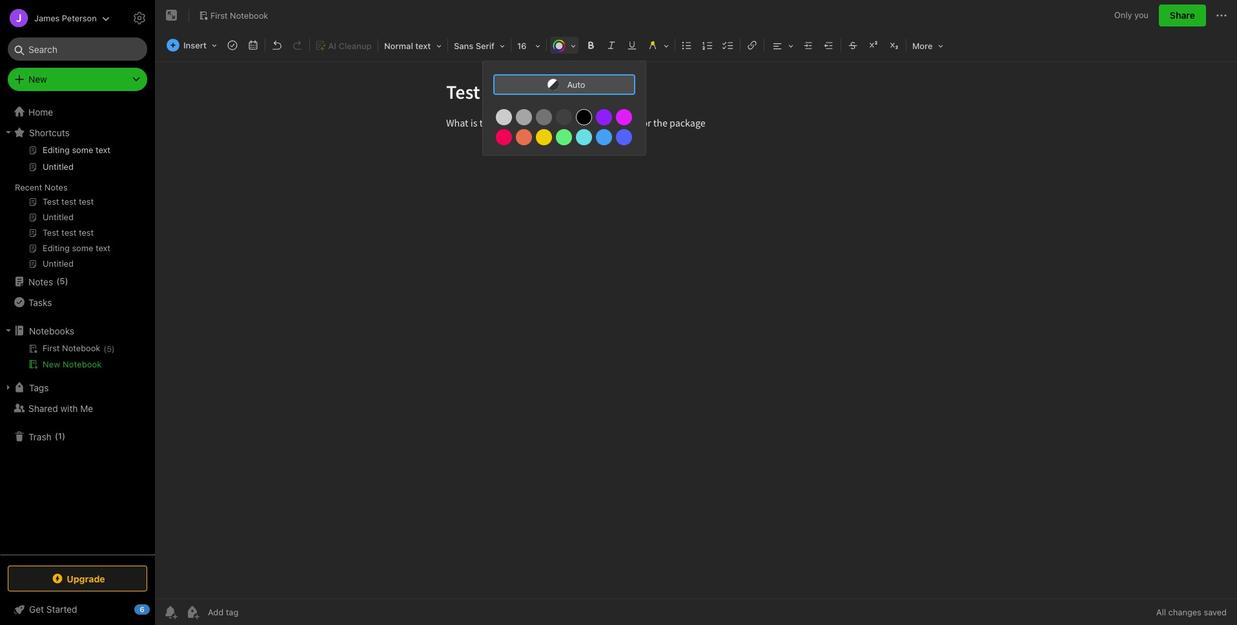 Task type: vqa. For each thing, say whether or not it's contained in the screenshot.
Background Icon
no



Task type: describe. For each thing, give the bounding box(es) containing it.
new notebook group
[[0, 341, 154, 377]]

Font size field
[[513, 36, 545, 55]]

trash
[[28, 431, 52, 442]]

5 inside new notebook group
[[107, 344, 112, 354]]

click to collapse image
[[150, 601, 160, 617]]

subscript image
[[886, 36, 904, 54]]

1
[[58, 431, 62, 441]]

text
[[416, 41, 431, 51]]

underline image
[[623, 36, 642, 54]]

Font color field
[[548, 36, 581, 55]]

5 inside notes ( 5 )
[[60, 276, 65, 286]]

peterson
[[62, 13, 97, 23]]

bulleted list image
[[678, 36, 696, 54]]

tasks button
[[0, 292, 154, 313]]

first notebook button
[[194, 6, 273, 25]]

more
[[913, 41, 933, 51]]

checklist image
[[720, 36, 738, 54]]

( 5 )
[[104, 344, 115, 354]]

Highlight field
[[643, 36, 674, 55]]

first notebook
[[211, 10, 268, 20]]

recent
[[15, 182, 42, 193]]

tags button
[[0, 377, 154, 398]]

notes inside notes ( 5 )
[[28, 276, 53, 287]]

sans serif
[[454, 41, 495, 51]]

upgrade
[[67, 573, 105, 584]]

italic image
[[603, 36, 621, 54]]

new notebook button
[[0, 357, 154, 372]]

recent notes
[[15, 182, 68, 193]]

settings image
[[132, 10, 147, 26]]

james
[[34, 13, 60, 23]]

share button
[[1160, 5, 1207, 26]]

expand notebooks image
[[3, 326, 14, 336]]

new for new
[[28, 74, 47, 85]]

Search text field
[[17, 37, 138, 61]]

started
[[46, 604, 77, 615]]

indent image
[[800, 36, 818, 54]]

get
[[29, 604, 44, 615]]

insert link image
[[744, 36, 762, 54]]

james peterson
[[34, 13, 97, 23]]

recent notes group
[[0, 143, 154, 277]]

insert
[[183, 40, 207, 50]]

task image
[[224, 36, 242, 54]]

numbered list image
[[699, 36, 717, 54]]

Font family field
[[450, 36, 510, 55]]

changes
[[1169, 607, 1202, 618]]

normal text
[[384, 41, 431, 51]]

me
[[80, 403, 93, 414]]

tags
[[29, 382, 49, 393]]

superscript image
[[865, 36, 883, 54]]

new for new notebook
[[43, 359, 60, 370]]

normal
[[384, 41, 413, 51]]

notes inside group
[[44, 182, 68, 193]]

( for trash
[[55, 431, 58, 441]]



Task type: locate. For each thing, give the bounding box(es) containing it.
notes right recent
[[44, 182, 68, 193]]

notes up the tasks
[[28, 276, 53, 287]]

) for trash
[[62, 431, 65, 441]]

tree containing home
[[0, 101, 155, 554]]

Insert field
[[163, 36, 222, 54]]

2 vertical spatial (
[[55, 431, 58, 441]]

notebook inside "button"
[[63, 359, 102, 370]]

notebook
[[230, 10, 268, 20], [63, 359, 102, 370]]

new up 'tags'
[[43, 359, 60, 370]]

serif
[[476, 41, 495, 51]]

Note Editor text field
[[155, 62, 1238, 599]]

) inside trash ( 1 )
[[62, 431, 65, 441]]

bold image
[[582, 36, 600, 54]]

0 vertical spatial 5
[[60, 276, 65, 286]]

outdent image
[[820, 36, 839, 54]]

More field
[[908, 36, 948, 55]]

2 vertical spatial )
[[62, 431, 65, 441]]

( right trash
[[55, 431, 58, 441]]

notebooks link
[[0, 320, 154, 341]]

5 up new notebook "button"
[[107, 344, 112, 354]]

all
[[1157, 607, 1167, 618]]

) right trash
[[62, 431, 65, 441]]

Heading level field
[[380, 36, 446, 55]]

( inside notes ( 5 )
[[56, 276, 60, 286]]

you
[[1135, 10, 1149, 20]]

all changes saved
[[1157, 607, 1228, 618]]

0 vertical spatial new
[[28, 74, 47, 85]]

shared with me link
[[0, 398, 154, 419]]

(
[[56, 276, 60, 286], [104, 344, 107, 354], [55, 431, 58, 441]]

new
[[28, 74, 47, 85], [43, 359, 60, 370]]

) up new notebook "button"
[[112, 344, 115, 354]]

Alignment field
[[766, 36, 799, 55]]

upgrade button
[[8, 566, 147, 592]]

None search field
[[17, 37, 138, 61]]

auto
[[568, 79, 586, 90]]

sans
[[454, 41, 474, 51]]

new up the home at the left top of page
[[28, 74, 47, 85]]

1 horizontal spatial 5
[[107, 344, 112, 354]]

)
[[65, 276, 68, 286], [112, 344, 115, 354], [62, 431, 65, 441]]

calendar event image
[[244, 36, 262, 54]]

1 horizontal spatial notebook
[[230, 10, 268, 20]]

1 vertical spatial )
[[112, 344, 115, 354]]

expand tags image
[[3, 382, 14, 393]]

shared
[[28, 403, 58, 414]]

add a reminder image
[[163, 605, 178, 620]]

16
[[517, 41, 527, 51]]

) inside notes ( 5 )
[[65, 276, 68, 286]]

expand note image
[[164, 8, 180, 23]]

home link
[[0, 101, 155, 122]]

notes ( 5 )
[[28, 276, 68, 287]]

only
[[1115, 10, 1133, 20]]

saved
[[1205, 607, 1228, 618]]

notebook for first notebook
[[230, 10, 268, 20]]

( for notes
[[56, 276, 60, 286]]

1 vertical spatial (
[[104, 344, 107, 354]]

new notebook
[[43, 359, 102, 370]]

notebook right first at left
[[230, 10, 268, 20]]

undo image
[[268, 36, 286, 54]]

notebooks
[[29, 325, 74, 336]]

tree
[[0, 101, 155, 554]]

( up new notebook "button"
[[104, 344, 107, 354]]

0 horizontal spatial notebook
[[63, 359, 102, 370]]

) up the tasks button
[[65, 276, 68, 286]]

notes
[[44, 182, 68, 193], [28, 276, 53, 287]]

tasks
[[28, 297, 52, 308]]

0 vertical spatial )
[[65, 276, 68, 286]]

) inside new notebook group
[[112, 344, 115, 354]]

1 vertical spatial 5
[[107, 344, 112, 354]]

1 vertical spatial new
[[43, 359, 60, 370]]

0 vertical spatial notebook
[[230, 10, 268, 20]]

( inside trash ( 1 )
[[55, 431, 58, 441]]

only you
[[1115, 10, 1149, 20]]

with
[[60, 403, 78, 414]]

shortcuts
[[29, 127, 70, 138]]

0 vertical spatial notes
[[44, 182, 68, 193]]

shared with me
[[28, 403, 93, 414]]

5 up the tasks button
[[60, 276, 65, 286]]

home
[[28, 106, 53, 117]]

6
[[140, 605, 144, 614]]

( up the tasks button
[[56, 276, 60, 286]]

get started
[[29, 604, 77, 615]]

) for notes
[[65, 276, 68, 286]]

notebook up tags button
[[63, 359, 102, 370]]

first
[[211, 10, 228, 20]]

Account field
[[0, 5, 110, 31]]

more actions image
[[1215, 8, 1230, 23]]

notebook for new notebook
[[63, 359, 102, 370]]

shortcuts button
[[0, 122, 154, 143]]

new button
[[8, 68, 147, 91]]

note window element
[[155, 0, 1238, 625]]

strikethrough image
[[844, 36, 862, 54]]

( inside new notebook group
[[104, 344, 107, 354]]

add tag image
[[185, 605, 200, 620]]

0 vertical spatial (
[[56, 276, 60, 286]]

More actions field
[[1215, 5, 1230, 26]]

notebook inside button
[[230, 10, 268, 20]]

0 horizontal spatial 5
[[60, 276, 65, 286]]

1 vertical spatial notebook
[[63, 359, 102, 370]]

share
[[1171, 10, 1196, 21]]

trash ( 1 )
[[28, 431, 65, 442]]

1 vertical spatial notes
[[28, 276, 53, 287]]

new inside "button"
[[43, 359, 60, 370]]

Add tag field
[[207, 607, 304, 618]]

5
[[60, 276, 65, 286], [107, 344, 112, 354]]

auto button
[[494, 74, 636, 95]]

new inside popup button
[[28, 74, 47, 85]]

Help and Learning task checklist field
[[0, 600, 155, 620]]



